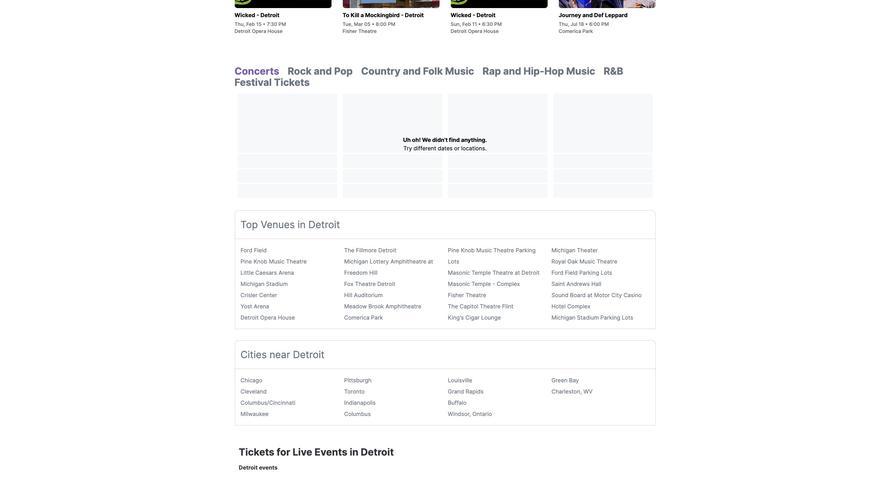Task type: describe. For each thing, give the bounding box(es) containing it.
theatre up lounge
[[480, 303, 501, 310]]

05
[[364, 21, 371, 27]]

detroit events
[[239, 465, 278, 472]]

theatre up little caesars arena
[[286, 258, 307, 265]]

pm inside wicked - detroit thu, feb 15 • 7:30 pm detroit opera house
[[279, 21, 286, 27]]

chicago link
[[241, 377, 262, 384]]

festival
[[235, 76, 272, 88]]

and for hip-
[[503, 65, 521, 77]]

1 masonic from the top
[[448, 269, 470, 276]]

complex inside sound board at motor city casino hotel complex
[[567, 303, 591, 310]]

7:30
[[267, 21, 277, 27]]

near
[[270, 349, 290, 361]]

yost arena
[[241, 303, 269, 310]]

ford field parking lots link
[[552, 269, 612, 276]]

freedom
[[344, 269, 368, 276]]

columbus
[[344, 411, 371, 418]]

royal oak music theatre
[[552, 258, 617, 265]]

wicked - detroit thu, feb 15 • 7:30 pm detroit opera house
[[235, 12, 286, 34]]

field for ford field
[[254, 247, 267, 254]]

try
[[403, 145, 412, 152]]

milwaukee
[[241, 411, 269, 418]]

comerica inside journey and def leppard thu, jul 18 • 6:00 pm comerica park
[[559, 28, 581, 34]]

or
[[454, 145, 460, 152]]

live
[[293, 447, 312, 459]]

1 vertical spatial arena
[[254, 303, 269, 310]]

pine knob music theatre parking lots link
[[448, 247, 536, 265]]

hop
[[544, 65, 564, 77]]

saint andrews hall
[[552, 281, 601, 288]]

hill inside michigan lottery amphitheatre at freedom hill
[[369, 269, 377, 276]]

park inside journey and def leppard thu, jul 18 • 6:00 pm comerica park
[[583, 28, 593, 34]]

wicked - detroit sun, feb 11 • 6:30 pm detroit opera house
[[451, 12, 502, 34]]

top venues in detroit
[[241, 219, 340, 231]]

michigan for michigan theater
[[552, 247, 576, 254]]

lottery
[[370, 258, 389, 265]]

cigar
[[466, 314, 480, 321]]

1 horizontal spatial fisher
[[448, 292, 464, 299]]

brook
[[369, 303, 384, 310]]

grand rapids link
[[448, 388, 484, 395]]

feb for wicked - detroit sun, feb 11 • 6:30 pm detroit opera house
[[462, 21, 471, 27]]

crisler center link
[[241, 292, 277, 299]]

king's cigar lounge
[[448, 314, 501, 321]]

masonic temple theatre at detroit masonic temple - complex
[[448, 269, 540, 288]]

stadium for michigan stadium parking lots
[[577, 314, 599, 321]]

pine knob music theatre
[[241, 258, 307, 265]]

different
[[414, 145, 436, 152]]

parking for michigan
[[600, 314, 620, 321]]

city
[[612, 292, 622, 299]]

field for ford field parking lots
[[565, 269, 578, 276]]

little caesars arena
[[241, 269, 294, 276]]

anything.
[[461, 137, 487, 144]]

house for wicked - detroit thu, feb 15 • 7:30 pm detroit opera house
[[268, 28, 283, 34]]

auditorium
[[354, 292, 383, 299]]

• inside wicked - detroit thu, feb 15 • 7:30 pm detroit opera house
[[263, 21, 266, 27]]

ford field
[[241, 247, 267, 254]]

country and folk music
[[361, 65, 474, 77]]

hill auditorium
[[344, 292, 383, 299]]

fisher inside "to kill a mockingbird - detroit tue, mar 05 • 8:00 pm fisher theatre"
[[343, 28, 357, 34]]

indianapolis
[[344, 400, 376, 407]]

• inside "to kill a mockingbird - detroit tue, mar 05 • 8:00 pm fisher theatre"
[[372, 21, 374, 27]]

uh
[[403, 137, 411, 144]]

0 horizontal spatial hill
[[344, 292, 352, 299]]

ontario
[[473, 411, 492, 418]]

cleveland link
[[241, 388, 267, 395]]

michigan stadium link
[[241, 281, 288, 288]]

bay
[[569, 377, 579, 384]]

saint andrews hall link
[[552, 281, 601, 288]]

didn't
[[432, 137, 448, 144]]

11
[[472, 21, 477, 27]]

0 horizontal spatial in
[[298, 219, 306, 231]]

pop
[[334, 65, 353, 77]]

michigan for michigan stadium
[[241, 281, 265, 288]]

windsor, ontario
[[448, 411, 492, 418]]

stadium for michigan stadium
[[266, 281, 288, 288]]

buffalo
[[448, 400, 467, 407]]

green
[[552, 377, 568, 384]]

meadow brook amphitheatre
[[344, 303, 421, 310]]

events
[[315, 447, 347, 459]]

to
[[343, 12, 349, 19]]

fox
[[344, 281, 354, 288]]

at inside sound board at motor city casino hotel complex
[[587, 292, 593, 299]]

6:00
[[589, 21, 600, 27]]

detroit inside masonic temple theatre at detroit masonic temple - complex
[[522, 269, 540, 276]]

michigan lottery amphitheatre at freedom hill link
[[344, 258, 433, 276]]

pine for pine knob music theatre
[[241, 258, 252, 265]]

little caesars arena link
[[241, 269, 294, 276]]

sun,
[[451, 21, 461, 27]]

- inside wicked - detroit sun, feb 11 • 6:30 pm detroit opera house
[[473, 12, 475, 19]]

thu, inside wicked - detroit thu, feb 15 • 7:30 pm detroit opera house
[[235, 21, 245, 27]]

house for wicked - detroit sun, feb 11 • 6:30 pm detroit opera house
[[484, 28, 499, 34]]

meadow
[[344, 303, 367, 310]]

crisler
[[241, 292, 258, 299]]

grand rapids
[[448, 388, 484, 395]]

venues
[[261, 219, 295, 231]]

theatre inside "to kill a mockingbird - detroit tue, mar 05 • 8:00 pm fisher theatre"
[[358, 28, 377, 34]]

we
[[422, 137, 431, 144]]

the for the fillmore detroit
[[344, 247, 354, 254]]

opera for wicked - detroit sun, feb 11 • 6:30 pm detroit opera house
[[468, 28, 482, 34]]

and for def
[[583, 12, 593, 19]]

15
[[256, 21, 262, 27]]

lots inside pine knob music theatre parking lots
[[448, 258, 459, 265]]

michigan stadium parking lots link
[[552, 314, 633, 321]]

0 vertical spatial arena
[[279, 269, 294, 276]]

pm inside wicked - detroit sun, feb 11 • 6:30 pm detroit opera house
[[494, 21, 502, 27]]

michigan stadium parking lots
[[552, 314, 633, 321]]

hill auditorium link
[[344, 292, 383, 299]]

mockingbird
[[365, 12, 400, 19]]

opera down yost arena
[[260, 314, 276, 321]]

detroit opera house link
[[241, 314, 295, 321]]

uh oh! we didn't find anything. try different dates or locations.
[[403, 137, 487, 152]]

country
[[361, 65, 401, 77]]

capitol
[[460, 303, 478, 310]]

for
[[277, 447, 290, 459]]

columbus/cincinnati link
[[241, 400, 295, 407]]

knob for pine knob music theatre parking lots
[[461, 247, 475, 254]]

the capitol theatre flint link
[[448, 303, 513, 310]]

r&b
[[604, 65, 623, 77]]

complex inside masonic temple theatre at detroit masonic temple - complex
[[497, 281, 520, 288]]

at for theatre
[[515, 269, 520, 276]]

theatre up the capitol theatre flint 'link'
[[466, 292, 486, 299]]

knob for pine knob music theatre
[[254, 258, 267, 265]]

royal
[[552, 258, 566, 265]]



Task type: locate. For each thing, give the bounding box(es) containing it.
pm right 7:30
[[279, 21, 286, 27]]

ford up 'saint'
[[552, 269, 563, 276]]

hip-
[[524, 65, 544, 77]]

and for pop
[[314, 65, 332, 77]]

michigan down 'hotel'
[[552, 314, 576, 321]]

ford up little
[[241, 247, 252, 254]]

green bay link
[[552, 377, 579, 384]]

tue,
[[343, 21, 353, 27]]

r&b festival tickets
[[235, 65, 623, 88]]

in right the events
[[350, 447, 358, 459]]

2 vertical spatial at
[[587, 292, 593, 299]]

1 horizontal spatial knob
[[461, 247, 475, 254]]

theatre down 05
[[358, 28, 377, 34]]

hill down fox
[[344, 292, 352, 299]]

fox theatre detroit link
[[344, 281, 395, 288]]

at inside michigan lottery amphitheatre at freedom hill
[[428, 258, 433, 265]]

fisher
[[343, 28, 357, 34], [448, 292, 464, 299]]

theatre down theater
[[597, 258, 617, 265]]

parking
[[516, 247, 536, 254], [579, 269, 599, 276], [600, 314, 620, 321]]

the for the capitol theatre flint
[[448, 303, 458, 310]]

rap and hip-hop music
[[483, 65, 595, 77]]

michigan stadium
[[241, 281, 288, 288]]

1 vertical spatial pine
[[241, 258, 252, 265]]

theatre inside masonic temple theatre at detroit masonic temple - complex
[[493, 269, 513, 276]]

lots for michigan stadium parking lots
[[622, 314, 633, 321]]

and left folk
[[403, 65, 421, 77]]

thu, inside journey and def leppard thu, jul 18 • 6:00 pm comerica park
[[559, 21, 569, 27]]

michigan inside michigan lottery amphitheatre at freedom hill
[[344, 258, 368, 265]]

2 thu, from the left
[[559, 21, 569, 27]]

• right "18"
[[585, 21, 588, 27]]

3 pm from the left
[[494, 21, 502, 27]]

1 vertical spatial hill
[[344, 292, 352, 299]]

0 horizontal spatial knob
[[254, 258, 267, 265]]

pine knob music theatre link
[[241, 258, 307, 265]]

the left fillmore
[[344, 247, 354, 254]]

tickets inside r&b festival tickets
[[274, 76, 310, 88]]

indianapolis link
[[344, 400, 376, 407]]

0 horizontal spatial the
[[344, 247, 354, 254]]

0 vertical spatial stadium
[[266, 281, 288, 288]]

locations.
[[461, 145, 487, 152]]

arena down pine knob music theatre link
[[279, 269, 294, 276]]

- inside wicked - detroit thu, feb 15 • 7:30 pm detroit opera house
[[257, 12, 259, 19]]

at inside masonic temple theatre at detroit masonic temple - complex
[[515, 269, 520, 276]]

0 horizontal spatial field
[[254, 247, 267, 254]]

stadium up center
[[266, 281, 288, 288]]

fox theatre detroit
[[344, 281, 395, 288]]

0 vertical spatial complex
[[497, 281, 520, 288]]

2 horizontal spatial parking
[[600, 314, 620, 321]]

pm inside "to kill a mockingbird - detroit tue, mar 05 • 8:00 pm fisher theatre"
[[388, 21, 395, 27]]

1 • from the left
[[263, 21, 266, 27]]

pine knob music theatre parking lots
[[448, 247, 536, 265]]

music right hop
[[566, 65, 595, 77]]

0 vertical spatial tickets
[[274, 76, 310, 88]]

journey
[[559, 12, 581, 19]]

tickets
[[274, 76, 310, 88], [239, 447, 274, 459]]

ford field link
[[241, 247, 267, 254]]

house inside wicked - detroit sun, feb 11 • 6:30 pm detroit opera house
[[484, 28, 499, 34]]

and
[[583, 12, 593, 19], [314, 65, 332, 77], [403, 65, 421, 77], [503, 65, 521, 77]]

0 vertical spatial in
[[298, 219, 306, 231]]

knob inside pine knob music theatre parking lots
[[461, 247, 475, 254]]

feb inside wicked - detroit thu, feb 15 • 7:30 pm detroit opera house
[[246, 21, 255, 27]]

fisher theatre link
[[448, 292, 486, 299]]

4 pm from the left
[[601, 21, 609, 27]]

0 vertical spatial park
[[583, 28, 593, 34]]

6:30
[[482, 21, 493, 27]]

- inside masonic temple theatre at detroit masonic temple - complex
[[493, 281, 495, 288]]

0 horizontal spatial complex
[[497, 281, 520, 288]]

0 vertical spatial ford
[[241, 247, 252, 254]]

0 vertical spatial fisher
[[343, 28, 357, 34]]

1 horizontal spatial the
[[448, 303, 458, 310]]

thu, left 15
[[235, 21, 245, 27]]

pine inside pine knob music theatre parking lots
[[448, 247, 459, 254]]

hill up fox theatre detroit link
[[369, 269, 377, 276]]

2 vertical spatial parking
[[600, 314, 620, 321]]

amphitheatre right brook at left
[[385, 303, 421, 310]]

journey and def leppard thu, jul 18 • 6:00 pm comerica park
[[559, 12, 628, 34]]

music inside pine knob music theatre parking lots
[[476, 247, 492, 254]]

parking for ford
[[579, 269, 599, 276]]

hill
[[369, 269, 377, 276], [344, 292, 352, 299]]

1 horizontal spatial ford
[[552, 269, 563, 276]]

sound board at motor city casino hotel complex
[[552, 292, 642, 310]]

park down "18"
[[583, 28, 593, 34]]

wicked inside wicked - detroit sun, feb 11 • 6:30 pm detroit opera house
[[451, 12, 471, 19]]

• right 05
[[372, 21, 374, 27]]

pm right 6:30
[[494, 21, 502, 27]]

1 wicked from the left
[[235, 12, 255, 19]]

1 horizontal spatial hill
[[369, 269, 377, 276]]

1 pm from the left
[[279, 21, 286, 27]]

theatre up masonic temple theatre at detroit masonic temple - complex "link"
[[494, 247, 514, 254]]

0 horizontal spatial thu,
[[235, 21, 245, 27]]

0 horizontal spatial arena
[[254, 303, 269, 310]]

complex up flint
[[497, 281, 520, 288]]

michigan theater link
[[552, 247, 598, 254]]

events
[[259, 465, 278, 472]]

music for royal oak music theatre
[[580, 258, 595, 265]]

columbus/cincinnati
[[241, 400, 295, 407]]

1 vertical spatial masonic
[[448, 281, 470, 288]]

3 • from the left
[[478, 21, 481, 27]]

jul
[[571, 21, 577, 27]]

to kill a mockingbird - detroit tue, mar 05 • 8:00 pm fisher theatre
[[343, 12, 424, 34]]

feb left 15
[[246, 21, 255, 27]]

fisher down the "tue,"
[[343, 28, 357, 34]]

complex
[[497, 281, 520, 288], [567, 303, 591, 310]]

wicked for wicked - detroit thu, feb 15 • 7:30 pm detroit opera house
[[235, 12, 255, 19]]

and right rap
[[503, 65, 521, 77]]

1 horizontal spatial at
[[515, 269, 520, 276]]

1 horizontal spatial in
[[350, 447, 358, 459]]

in
[[298, 219, 306, 231], [350, 447, 358, 459]]

• right 15
[[263, 21, 266, 27]]

2 vertical spatial lots
[[622, 314, 633, 321]]

wicked for wicked - detroit sun, feb 11 • 6:30 pm detroit opera house
[[451, 12, 471, 19]]

1 horizontal spatial stadium
[[577, 314, 599, 321]]

0 horizontal spatial park
[[371, 314, 383, 321]]

field down oak
[[565, 269, 578, 276]]

thu, left jul
[[559, 21, 569, 27]]

1 vertical spatial fisher
[[448, 292, 464, 299]]

feb left the 11
[[462, 21, 471, 27]]

fillmore
[[356, 247, 377, 254]]

0 vertical spatial hill
[[369, 269, 377, 276]]

1 horizontal spatial complex
[[567, 303, 591, 310]]

amphitheatre inside michigan lottery amphitheatre at freedom hill
[[390, 258, 426, 265]]

0 vertical spatial comerica
[[559, 28, 581, 34]]

ford for ford field
[[241, 247, 252, 254]]

• inside journey and def leppard thu, jul 18 • 6:00 pm comerica park
[[585, 21, 588, 27]]

michigan up the royal
[[552, 247, 576, 254]]

- up the 11
[[473, 12, 475, 19]]

concerts
[[235, 65, 279, 77]]

2 feb from the left
[[462, 21, 471, 27]]

music for pine knob music theatre parking lots
[[476, 247, 492, 254]]

0 horizontal spatial feb
[[246, 21, 255, 27]]

2 masonic from the top
[[448, 281, 470, 288]]

king's
[[448, 314, 464, 321]]

michigan theater
[[552, 247, 598, 254]]

green bay
[[552, 377, 579, 384]]

2 wicked from the left
[[451, 12, 471, 19]]

2 horizontal spatial lots
[[622, 314, 633, 321]]

opera down 15
[[252, 28, 266, 34]]

1 horizontal spatial wicked
[[451, 12, 471, 19]]

0 horizontal spatial ford
[[241, 247, 252, 254]]

chicago
[[241, 377, 262, 384]]

0 horizontal spatial stadium
[[266, 281, 288, 288]]

- up 15
[[257, 12, 259, 19]]

at for amphitheatre
[[428, 258, 433, 265]]

and for folk
[[403, 65, 421, 77]]

0 vertical spatial knob
[[461, 247, 475, 254]]

1 horizontal spatial parking
[[579, 269, 599, 276]]

2 horizontal spatial at
[[587, 292, 593, 299]]

temple up fisher theatre link
[[472, 281, 491, 288]]

1 horizontal spatial field
[[565, 269, 578, 276]]

charleston, wv link
[[552, 388, 593, 395]]

1 horizontal spatial park
[[583, 28, 593, 34]]

0 vertical spatial field
[[254, 247, 267, 254]]

michigan for michigan stadium parking lots
[[552, 314, 576, 321]]

detroit
[[261, 12, 279, 19], [405, 12, 424, 19], [477, 12, 496, 19], [235, 28, 251, 34], [451, 28, 467, 34], [308, 219, 340, 231], [378, 247, 396, 254], [522, 269, 540, 276], [377, 281, 395, 288], [241, 314, 259, 321], [293, 349, 325, 361], [361, 447, 394, 459], [239, 465, 258, 472]]

arena down 'crisler center' link
[[254, 303, 269, 310]]

house
[[268, 28, 283, 34], [484, 28, 499, 34], [278, 314, 295, 321]]

0 vertical spatial amphitheatre
[[390, 258, 426, 265]]

little
[[241, 269, 254, 276]]

andrews
[[567, 281, 590, 288]]

buffalo link
[[448, 400, 467, 407]]

music right folk
[[445, 65, 474, 77]]

• right the 11
[[478, 21, 481, 27]]

2 • from the left
[[372, 21, 374, 27]]

king's cigar lounge link
[[448, 314, 501, 321]]

4 • from the left
[[585, 21, 588, 27]]

house inside wicked - detroit thu, feb 15 • 7:30 pm detroit opera house
[[268, 28, 283, 34]]

pm inside journey and def leppard thu, jul 18 • 6:00 pm comerica park
[[601, 21, 609, 27]]

0 vertical spatial parking
[[516, 247, 536, 254]]

1 horizontal spatial comerica
[[559, 28, 581, 34]]

feb inside wicked - detroit sun, feb 11 • 6:30 pm detroit opera house
[[462, 21, 471, 27]]

and left pop
[[314, 65, 332, 77]]

0 vertical spatial the
[[344, 247, 354, 254]]

1 horizontal spatial thu,
[[559, 21, 569, 27]]

amphitheatre right lottery
[[390, 258, 426, 265]]

1 horizontal spatial lots
[[601, 269, 612, 276]]

opera for wicked - detroit thu, feb 15 • 7:30 pm detroit opera house
[[252, 28, 266, 34]]

wicked inside wicked - detroit thu, feb 15 • 7:30 pm detroit opera house
[[235, 12, 255, 19]]

windsor,
[[448, 411, 471, 418]]

park down brook at left
[[371, 314, 383, 321]]

detroit inside "to kill a mockingbird - detroit tue, mar 05 • 8:00 pm fisher theatre"
[[405, 12, 424, 19]]

opera inside wicked - detroit sun, feb 11 • 6:30 pm detroit opera house
[[468, 28, 482, 34]]

rap
[[483, 65, 501, 77]]

- right the mockingbird
[[401, 12, 404, 19]]

1 thu, from the left
[[235, 21, 245, 27]]

theatre inside pine knob music theatre parking lots
[[494, 247, 514, 254]]

- up the capitol theatre flint
[[493, 281, 495, 288]]

1 vertical spatial amphitheatre
[[385, 303, 421, 310]]

theatre down pine knob music theatre parking lots
[[493, 269, 513, 276]]

0 horizontal spatial at
[[428, 258, 433, 265]]

comerica down meadow
[[344, 314, 370, 321]]

complex down board
[[567, 303, 591, 310]]

0 horizontal spatial parking
[[516, 247, 536, 254]]

lots for ford field parking lots
[[601, 269, 612, 276]]

amphitheatre for brook
[[385, 303, 421, 310]]

- inside "to kill a mockingbird - detroit tue, mar 05 • 8:00 pm fisher theatre"
[[401, 12, 404, 19]]

1 feb from the left
[[246, 21, 255, 27]]

0 horizontal spatial lots
[[448, 258, 459, 265]]

cities
[[241, 349, 267, 361]]

opera inside wicked - detroit thu, feb 15 • 7:30 pm detroit opera house
[[252, 28, 266, 34]]

1 vertical spatial temple
[[472, 281, 491, 288]]

masonic
[[448, 269, 470, 276], [448, 281, 470, 288]]

18
[[579, 21, 584, 27]]

pm right 6:00
[[601, 21, 609, 27]]

leppard
[[605, 12, 628, 19]]

hotel
[[552, 303, 566, 310]]

1 vertical spatial comerica
[[344, 314, 370, 321]]

music up little caesars arena
[[269, 258, 285, 265]]

royal oak music theatre link
[[552, 258, 617, 265]]

milwaukee link
[[241, 411, 269, 418]]

1 vertical spatial lots
[[601, 269, 612, 276]]

1 vertical spatial park
[[371, 314, 383, 321]]

meadow brook amphitheatre link
[[344, 303, 421, 310]]

0 vertical spatial temple
[[472, 269, 491, 276]]

board
[[570, 292, 586, 299]]

temple down pine knob music theatre parking lots
[[472, 269, 491, 276]]

ford for ford field parking lots
[[552, 269, 563, 276]]

0 horizontal spatial wicked
[[235, 12, 255, 19]]

field up pine knob music theatre link
[[254, 247, 267, 254]]

ford field parking lots
[[552, 269, 612, 276]]

1 vertical spatial knob
[[254, 258, 267, 265]]

1 horizontal spatial arena
[[279, 269, 294, 276]]

fisher up capitol
[[448, 292, 464, 299]]

music down theater
[[580, 258, 595, 265]]

1 vertical spatial in
[[350, 447, 358, 459]]

columbus link
[[344, 411, 371, 418]]

1 vertical spatial parking
[[579, 269, 599, 276]]

1 vertical spatial at
[[515, 269, 520, 276]]

0 horizontal spatial fisher
[[343, 28, 357, 34]]

michigan up freedom
[[344, 258, 368, 265]]

1 vertical spatial tickets
[[239, 447, 274, 459]]

parking inside pine knob music theatre parking lots
[[516, 247, 536, 254]]

1 temple from the top
[[472, 269, 491, 276]]

0 vertical spatial at
[[428, 258, 433, 265]]

toronto
[[344, 388, 365, 395]]

saint
[[552, 281, 565, 288]]

and up "18"
[[583, 12, 593, 19]]

louisville
[[448, 377, 472, 384]]

music for pine knob music theatre
[[269, 258, 285, 265]]

1 horizontal spatial feb
[[462, 21, 471, 27]]

1 vertical spatial ford
[[552, 269, 563, 276]]

grand
[[448, 388, 464, 395]]

comerica park
[[344, 314, 383, 321]]

music up masonic temple theatre at detroit masonic temple - complex "link"
[[476, 247, 492, 254]]

lounge
[[481, 314, 501, 321]]

1 vertical spatial field
[[565, 269, 578, 276]]

def
[[594, 12, 604, 19]]

1 vertical spatial the
[[448, 303, 458, 310]]

field
[[254, 247, 267, 254], [565, 269, 578, 276]]

michigan
[[552, 247, 576, 254], [344, 258, 368, 265], [241, 281, 265, 288], [552, 314, 576, 321]]

pine for pine knob music theatre parking lots
[[448, 247, 459, 254]]

pittsburgh link
[[344, 377, 372, 384]]

yost arena link
[[241, 303, 269, 310]]

theater
[[577, 247, 598, 254]]

1 vertical spatial stadium
[[577, 314, 599, 321]]

comerica down jul
[[559, 28, 581, 34]]

0 horizontal spatial comerica
[[344, 314, 370, 321]]

michigan up crisler on the bottom left of page
[[241, 281, 265, 288]]

and inside journey and def leppard thu, jul 18 • 6:00 pm comerica park
[[583, 12, 593, 19]]

0 vertical spatial lots
[[448, 258, 459, 265]]

windsor, ontario link
[[448, 411, 492, 418]]

detroit opera house
[[241, 314, 295, 321]]

0 vertical spatial pine
[[448, 247, 459, 254]]

0 horizontal spatial pine
[[241, 258, 252, 265]]

hall
[[591, 281, 601, 288]]

theatre up the hill auditorium
[[355, 281, 376, 288]]

0 vertical spatial masonic
[[448, 269, 470, 276]]

• inside wicked - detroit sun, feb 11 • 6:30 pm detroit opera house
[[478, 21, 481, 27]]

1 horizontal spatial pine
[[448, 247, 459, 254]]

stadium down sound board at motor city casino hotel complex link
[[577, 314, 599, 321]]

2 pm from the left
[[388, 21, 395, 27]]

pm right '8:00' at the top of page
[[388, 21, 395, 27]]

1 vertical spatial complex
[[567, 303, 591, 310]]

the up king's
[[448, 303, 458, 310]]

michigan for michigan lottery amphitheatre at freedom hill
[[344, 258, 368, 265]]

2 temple from the top
[[472, 281, 491, 288]]

tickets for live events in detroit
[[239, 447, 394, 459]]

feb for wicked - detroit thu, feb 15 • 7:30 pm detroit opera house
[[246, 21, 255, 27]]

theatre
[[358, 28, 377, 34], [494, 247, 514, 254], [286, 258, 307, 265], [597, 258, 617, 265], [493, 269, 513, 276], [355, 281, 376, 288], [466, 292, 486, 299], [480, 303, 501, 310]]

in right venues
[[298, 219, 306, 231]]

amphitheatre for lottery
[[390, 258, 426, 265]]

pittsburgh
[[344, 377, 372, 384]]

ford
[[241, 247, 252, 254], [552, 269, 563, 276]]

opera down the 11
[[468, 28, 482, 34]]



Task type: vqa. For each thing, say whether or not it's contained in the screenshot.
Search Events, Artists, Teams, And More FIELD
no



